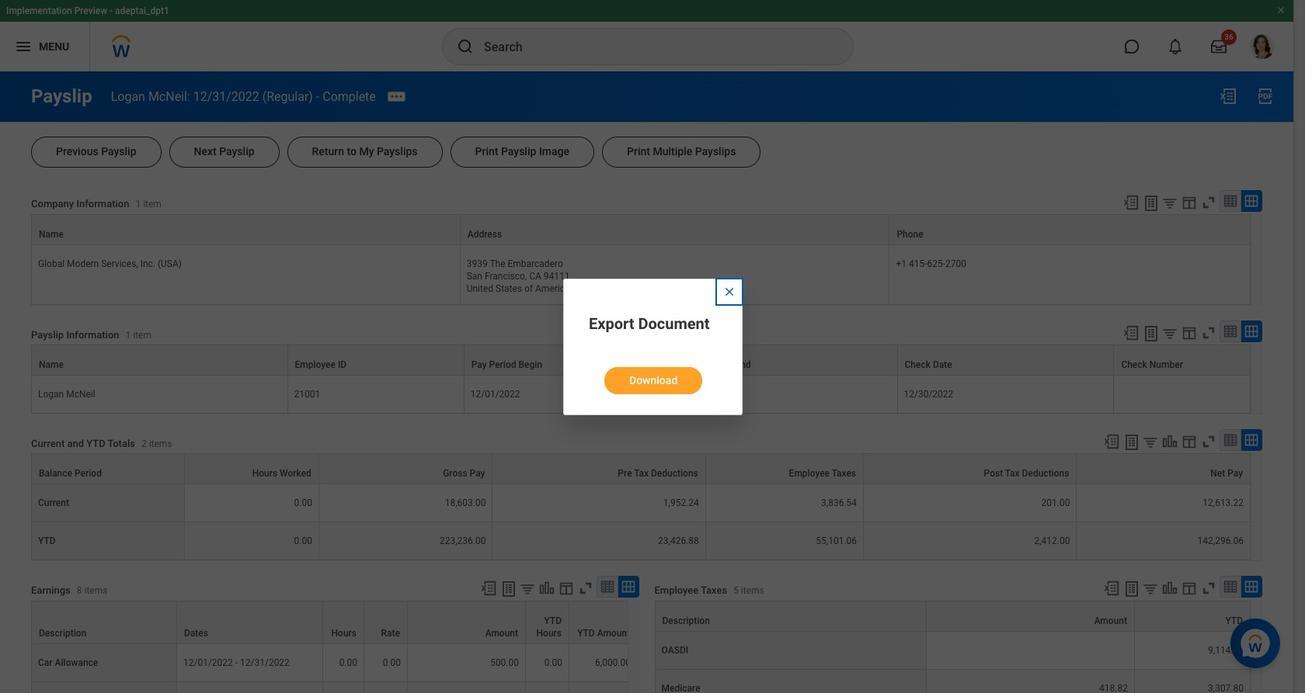 Task type: vqa. For each thing, say whether or not it's contained in the screenshot.
'Hi'
no



Task type: describe. For each thing, give the bounding box(es) containing it.
adeptai_dpt1
[[115, 5, 169, 16]]

1 for company information
[[136, 199, 141, 210]]

totals
[[108, 438, 135, 450]]

global
[[38, 259, 65, 270]]

current and ytd totals 2 items
[[31, 438, 172, 450]]

logan mcneil: 12/31/2022 (regular) - complete link
[[111, 89, 376, 104]]

next
[[194, 145, 217, 158]]

row containing ytd
[[31, 523, 1251, 561]]

payslip main content
[[0, 71, 1294, 694]]

3939 the embarcadero san francisco, ca 94111 united states of america
[[467, 259, 570, 295]]

download
[[629, 374, 678, 387]]

description button for 8
[[32, 602, 176, 644]]

223,236.00
[[440, 537, 486, 547]]

ytd hours button
[[526, 602, 569, 644]]

row containing logan mcneil
[[31, 376, 1251, 414]]

employee for employee taxes 5 items
[[655, 585, 699, 597]]

pay inside the gross pay popup button
[[470, 469, 485, 480]]

export document dialog
[[563, 279, 743, 415]]

export to worksheets image for 8
[[499, 581, 518, 600]]

select to filter grid data image for totals
[[1142, 435, 1159, 451]]

6,000.00
[[595, 658, 631, 669]]

pay period end
[[688, 360, 751, 371]]

2 horizontal spatial amount
[[1095, 616, 1128, 627]]

item for payslip information
[[133, 330, 151, 341]]

payslip for previous payslip
[[101, 145, 136, 158]]

net pay
[[1211, 469, 1243, 480]]

12/01/2022 for 12/01/2022
[[471, 390, 520, 401]]

94111
[[544, 271, 570, 282]]

items inside 'employee taxes 5 items'
[[741, 586, 764, 597]]

2,412.00
[[1035, 537, 1070, 547]]

0 vertical spatial click to view/edit grid preferences image
[[1181, 194, 1198, 211]]

toolbar for current and ytd totals
[[1096, 430, 1263, 454]]

select to filter grid data image for 8
[[519, 582, 536, 598]]

gross pay
[[443, 469, 485, 480]]

export to excel image for current and ytd totals
[[1103, 434, 1121, 451]]

payslip for next payslip
[[219, 145, 255, 158]]

net pay button
[[1077, 455, 1250, 484]]

500.00
[[490, 658, 519, 669]]

worked
[[280, 469, 312, 480]]

multiple
[[653, 145, 693, 158]]

export to excel image for company information
[[1123, 194, 1140, 211]]

toolbar for earnings
[[473, 577, 639, 601]]

hours worked button
[[185, 455, 319, 484]]

pay inside net pay popup button
[[1228, 469, 1243, 480]]

payslip for print payslip image
[[501, 145, 537, 158]]

name for company
[[39, 229, 64, 240]]

1 vertical spatial 12/31/2022
[[687, 390, 737, 401]]

print payslip image
[[475, 145, 570, 158]]

3,836.54
[[821, 498, 857, 509]]

export to excel image for payslip
[[1219, 87, 1238, 106]]

pay period begin button
[[465, 346, 680, 376]]

0 horizontal spatial amount
[[485, 628, 518, 639]]

export to excel image for employee taxes
[[1103, 581, 1121, 598]]

gross
[[443, 469, 468, 480]]

1 payslips from the left
[[377, 145, 418, 158]]

description for employee
[[662, 616, 710, 627]]

21001
[[294, 390, 320, 401]]

post tax deductions
[[984, 469, 1070, 480]]

ytd up the earnings
[[38, 537, 56, 547]]

implementation
[[6, 5, 72, 16]]

close environment banner image
[[1277, 5, 1286, 15]]

print multiple payslips
[[627, 145, 736, 158]]

preview
[[74, 5, 107, 16]]

row containing car allowance
[[31, 645, 638, 683]]

logan for logan mcneil
[[38, 390, 64, 401]]

items inside current and ytd totals 2 items
[[149, 439, 172, 450]]

number
[[1150, 360, 1183, 371]]

taxes for employee taxes 5 items
[[701, 585, 727, 597]]

ytd button
[[1135, 602, 1250, 631]]

employee id
[[295, 360, 347, 371]]

amount inside popup button
[[597, 628, 630, 639]]

embarcadero
[[508, 259, 563, 270]]

+1
[[896, 259, 907, 270]]

201.00
[[1042, 498, 1070, 509]]

print for print multiple payslips
[[627, 145, 650, 158]]

check number button
[[1115, 346, 1250, 376]]

my
[[359, 145, 374, 158]]

ytd amount
[[578, 628, 630, 639]]

close image
[[723, 286, 736, 298]]

gross pay button
[[319, 455, 492, 484]]

click to view/edit grid preferences image for ytd
[[1181, 434, 1198, 451]]

table image for items
[[600, 580, 615, 596]]

pre tax deductions
[[618, 469, 698, 480]]

address button
[[461, 215, 889, 245]]

deductions for pre tax deductions
[[651, 469, 698, 480]]

complete
[[323, 89, 376, 104]]

employee taxes
[[789, 469, 856, 480]]

states
[[496, 284, 522, 295]]

hours worked
[[252, 469, 312, 480]]

3939
[[467, 259, 488, 270]]

toolbar for employee taxes
[[1096, 577, 1263, 601]]

hours for hours
[[331, 628, 357, 639]]

modern
[[67, 259, 99, 270]]

description for earnings
[[39, 628, 87, 639]]

employee for employee id
[[295, 360, 336, 371]]

name for payslip
[[39, 360, 64, 371]]

id
[[338, 360, 347, 371]]

period for begin
[[489, 360, 516, 371]]

415-
[[909, 259, 927, 270]]

previous payslip button
[[31, 137, 161, 168]]

phone button
[[890, 215, 1250, 245]]

current for current
[[38, 498, 69, 509]]

export to worksheets image for totals
[[1123, 434, 1142, 453]]

notifications large image
[[1168, 39, 1184, 54]]

55,101.06
[[816, 537, 857, 547]]

information for company information
[[76, 198, 129, 210]]

2
[[141, 439, 147, 450]]

export
[[589, 314, 634, 333]]

+1 415-625-2700
[[896, 259, 967, 270]]

payslip information 1 item
[[31, 329, 151, 341]]

logan mcneil: 12/31/2022 (regular) - complete
[[111, 89, 376, 104]]

hours for hours worked
[[252, 469, 278, 480]]

ca
[[529, 271, 542, 282]]

and
[[67, 438, 84, 450]]

logan for logan mcneil: 12/31/2022 (regular) - complete
[[111, 89, 145, 104]]

items inside earnings 8 items
[[84, 586, 108, 597]]

2700
[[946, 259, 967, 270]]

(usa)
[[158, 259, 182, 270]]

export to worksheets image for item
[[1142, 325, 1161, 344]]

date
[[933, 360, 953, 371]]

previous
[[56, 145, 98, 158]]

5
[[734, 586, 739, 597]]

dates button
[[177, 602, 322, 644]]

company information 1 item
[[31, 198, 162, 210]]

end
[[735, 360, 751, 371]]

table image for ytd
[[1223, 433, 1239, 449]]

post
[[984, 469, 1003, 480]]

previous payslip
[[56, 145, 136, 158]]

select to filter grid data image for items
[[1142, 582, 1159, 598]]

hours inside 'popup button'
[[537, 628, 562, 639]]

employee for employee taxes
[[789, 469, 830, 480]]

ytd inside ytd hours
[[544, 616, 562, 627]]

12/31/2022 for 12/01/2022 - 12/31/2022
[[240, 658, 290, 669]]

23,426.88
[[658, 537, 699, 547]]

oasdi
[[662, 645, 689, 656]]

information for payslip information
[[66, 329, 119, 341]]

print payslip image button
[[450, 137, 595, 168]]

row containing balance period
[[31, 454, 1251, 485]]

return
[[312, 145, 344, 158]]



Task type: locate. For each thing, give the bounding box(es) containing it.
- inside row
[[235, 658, 238, 669]]

12/31/2022 down dates popup button
[[240, 658, 290, 669]]

current for current and ytd totals 2 items
[[31, 438, 65, 450]]

0 horizontal spatial export to worksheets image
[[1123, 434, 1142, 453]]

2 horizontal spatial employee
[[789, 469, 830, 480]]

12/01/2022 down dates
[[183, 658, 233, 669]]

period
[[489, 360, 516, 371], [706, 360, 733, 371], [75, 469, 102, 480]]

net
[[1211, 469, 1226, 480]]

period right balance
[[75, 469, 102, 480]]

item inside payslip information 1 item
[[133, 330, 151, 341]]

employee id button
[[288, 346, 464, 376]]

1 inside payslip information 1 item
[[126, 330, 131, 341]]

company
[[31, 198, 74, 210]]

tax inside 'post tax deductions' popup button
[[1005, 469, 1020, 480]]

0 horizontal spatial print
[[475, 145, 499, 158]]

ytd amount button
[[570, 602, 637, 644]]

employee taxes 5 items
[[655, 585, 764, 597]]

next payslip
[[194, 145, 255, 158]]

1 horizontal spatial items
[[149, 439, 172, 450]]

export to excel image
[[1219, 87, 1238, 106], [480, 581, 497, 598]]

download button
[[604, 367, 702, 394]]

name button for company information
[[32, 215, 460, 245]]

export to excel image
[[1123, 194, 1140, 211], [1123, 325, 1140, 342], [1103, 434, 1121, 451], [1103, 581, 1121, 598]]

payslip up previous
[[31, 85, 92, 107]]

toolbar for payslip information
[[1116, 321, 1263, 345]]

1 horizontal spatial payslips
[[695, 145, 736, 158]]

rate button
[[364, 602, 407, 644]]

implementation preview -   adeptai_dpt1
[[6, 5, 169, 16]]

2 tax from the left
[[1005, 469, 1020, 480]]

1 vertical spatial export to worksheets image
[[1123, 434, 1142, 453]]

click to view/edit grid preferences image up check number popup button
[[1181, 325, 1198, 342]]

global modern services, inc. (usa)
[[38, 259, 182, 270]]

2 description button from the left
[[655, 602, 926, 631]]

taxes inside popup button
[[832, 469, 856, 480]]

2 payslips from the left
[[695, 145, 736, 158]]

1 tax from the left
[[634, 469, 649, 480]]

1 horizontal spatial period
[[489, 360, 516, 371]]

taxes
[[832, 469, 856, 480], [701, 585, 727, 597]]

employee inside popup button
[[295, 360, 336, 371]]

post tax deductions button
[[864, 455, 1077, 484]]

allowance
[[55, 658, 98, 669]]

0 horizontal spatial items
[[84, 586, 108, 597]]

export to excel image down 223,236.00
[[480, 581, 497, 598]]

1 name from the top
[[39, 229, 64, 240]]

ytd left the ytd amount popup button at the left
[[544, 616, 562, 627]]

current down balance
[[38, 498, 69, 509]]

0 horizontal spatial logan
[[38, 390, 64, 401]]

information up mcneil
[[66, 329, 119, 341]]

cell
[[1115, 376, 1251, 414], [927, 632, 1135, 670], [177, 683, 323, 694], [323, 683, 364, 694], [364, 683, 408, 694], [408, 683, 526, 694], [526, 683, 570, 694], [570, 683, 638, 694]]

balance period
[[39, 469, 102, 480]]

select to filter grid data image up net pay popup button
[[1142, 435, 1159, 451]]

2 horizontal spatial items
[[741, 586, 764, 597]]

1 vertical spatial click to view/edit grid preferences image
[[1181, 434, 1198, 451]]

0 horizontal spatial 12/01/2022
[[183, 658, 233, 669]]

0 horizontal spatial description
[[39, 628, 87, 639]]

taxes up 3,836.54
[[832, 469, 856, 480]]

- right "preview" on the top of page
[[110, 5, 113, 16]]

0 vertical spatial export to excel image
[[1219, 87, 1238, 106]]

1 horizontal spatial description button
[[655, 602, 926, 631]]

payslip inside button
[[501, 145, 537, 158]]

tax right post
[[1005, 469, 1020, 480]]

ytd right ytd hours
[[578, 628, 595, 639]]

services,
[[101, 259, 138, 270]]

0 horizontal spatial 1
[[126, 330, 131, 341]]

name up global
[[39, 229, 64, 240]]

click to view/edit grid preferences image
[[1181, 194, 1198, 211], [1181, 581, 1198, 598]]

period inside 'popup button'
[[75, 469, 102, 480]]

0 horizontal spatial period
[[75, 469, 102, 480]]

0 vertical spatial description
[[662, 616, 710, 627]]

united
[[467, 284, 494, 295]]

row header
[[31, 683, 177, 694]]

toolbar
[[1116, 190, 1263, 215], [1116, 321, 1263, 345], [1096, 430, 1263, 454], [473, 577, 639, 601], [1096, 577, 1263, 601]]

current left and
[[31, 438, 65, 450]]

1 horizontal spatial export to excel image
[[1219, 87, 1238, 106]]

logan left mcneil:
[[111, 89, 145, 104]]

0 vertical spatial information
[[76, 198, 129, 210]]

0 horizontal spatial employee
[[295, 360, 336, 371]]

next payslip button
[[169, 137, 279, 168]]

1 check from the left
[[905, 360, 931, 371]]

0 vertical spatial current
[[31, 438, 65, 450]]

click to view/edit grid preferences image
[[1181, 325, 1198, 342], [1181, 434, 1198, 451], [558, 581, 575, 598]]

select to filter grid data image
[[1162, 326, 1179, 342], [1142, 435, 1159, 451], [1142, 582, 1159, 598]]

1 vertical spatial employee
[[789, 469, 830, 480]]

inbox large image
[[1211, 39, 1227, 54]]

check for check number
[[1122, 360, 1148, 371]]

2 vertical spatial 12/31/2022
[[240, 658, 290, 669]]

name button for payslip information
[[32, 346, 287, 376]]

ytd hours
[[537, 616, 562, 639]]

1 vertical spatial click to view/edit grid preferences image
[[1181, 581, 1198, 598]]

0 horizontal spatial export to worksheets image
[[499, 581, 518, 600]]

1 horizontal spatial description
[[662, 616, 710, 627]]

pay inside "pay period end" "popup button"
[[688, 360, 704, 371]]

image
[[539, 145, 570, 158]]

0 vertical spatial click to view/edit grid preferences image
[[1181, 325, 1198, 342]]

2 horizontal spatial hours
[[537, 628, 562, 639]]

deductions up the 201.00 at the bottom right of the page
[[1022, 469, 1070, 480]]

0 vertical spatial export to worksheets image
[[1142, 325, 1161, 344]]

2 horizontal spatial period
[[706, 360, 733, 371]]

car
[[38, 658, 52, 669]]

row containing global modern services, inc. (usa)
[[31, 246, 1251, 306]]

deductions for post tax deductions
[[1022, 469, 1070, 480]]

0 horizontal spatial select to filter grid data image
[[519, 582, 536, 598]]

1 horizontal spatial deductions
[[1022, 469, 1070, 480]]

1,952.24
[[664, 498, 699, 509]]

period left end
[[706, 360, 733, 371]]

information right the company
[[76, 198, 129, 210]]

export to worksheets image
[[1142, 325, 1161, 344], [1123, 434, 1142, 453]]

rate
[[381, 628, 400, 639]]

period inside popup button
[[489, 360, 516, 371]]

download region
[[589, 355, 718, 396]]

1 up the inc.
[[136, 199, 141, 210]]

items right 2 in the bottom of the page
[[149, 439, 172, 450]]

hours left rate popup button
[[331, 628, 357, 639]]

employee up 3,836.54
[[789, 469, 830, 480]]

2 name button from the top
[[32, 346, 287, 376]]

mcneil
[[66, 390, 95, 401]]

1 vertical spatial current
[[38, 498, 69, 509]]

period for end
[[706, 360, 733, 371]]

view printable version (pdf) image
[[1257, 87, 1275, 106]]

name
[[39, 229, 64, 240], [39, 360, 64, 371]]

description up oasdi
[[662, 616, 710, 627]]

inc.
[[140, 259, 155, 270]]

1 name button from the top
[[32, 215, 460, 245]]

0 horizontal spatial check
[[905, 360, 931, 371]]

1 vertical spatial name
[[39, 360, 64, 371]]

0 vertical spatial logan
[[111, 89, 145, 104]]

0 horizontal spatial deductions
[[651, 469, 698, 480]]

fullscreen image
[[577, 581, 594, 598]]

0 vertical spatial -
[[110, 5, 113, 16]]

0 horizontal spatial description button
[[32, 602, 176, 644]]

1 horizontal spatial select to filter grid data image
[[1162, 195, 1179, 211]]

car allowance
[[38, 658, 98, 669]]

select to filter grid data image up check number popup button
[[1162, 326, 1179, 342]]

2 name from the top
[[39, 360, 64, 371]]

profile logan mcneil element
[[1241, 30, 1285, 64]]

search image
[[456, 37, 475, 56]]

export document
[[589, 314, 710, 333]]

2 vertical spatial employee
[[655, 585, 699, 597]]

1 down services,
[[126, 330, 131, 341]]

1 horizontal spatial 12/01/2022
[[471, 390, 520, 401]]

2 check from the left
[[1122, 360, 1148, 371]]

payslip
[[31, 85, 92, 107], [101, 145, 136, 158], [219, 145, 255, 158], [501, 145, 537, 158], [31, 329, 64, 341]]

0 vertical spatial 12/31/2022
[[193, 89, 259, 104]]

payslip left the image
[[501, 145, 537, 158]]

1 vertical spatial 12/01/2022
[[183, 658, 233, 669]]

12/01/2022
[[471, 390, 520, 401], [183, 658, 233, 669]]

1 horizontal spatial print
[[627, 145, 650, 158]]

1 horizontal spatial amount
[[597, 628, 630, 639]]

item up the inc.
[[143, 199, 162, 210]]

12/01/2022 down pay period begin at the left bottom of page
[[471, 390, 520, 401]]

1 amount button from the left
[[408, 602, 525, 644]]

0 vertical spatial taxes
[[832, 469, 856, 480]]

ytd right and
[[87, 438, 105, 450]]

table image for 5
[[1223, 580, 1239, 596]]

current inside row
[[38, 498, 69, 509]]

taxes for employee taxes
[[832, 469, 856, 480]]

12,613.22
[[1203, 498, 1244, 509]]

description up car allowance
[[39, 628, 87, 639]]

1 vertical spatial logan
[[38, 390, 64, 401]]

select to filter grid data image for item
[[1162, 326, 1179, 342]]

document
[[638, 314, 710, 333]]

balance period button
[[32, 455, 184, 484]]

export to worksheets image for taxes
[[1123, 581, 1142, 600]]

1 horizontal spatial taxes
[[832, 469, 856, 480]]

francisco,
[[485, 271, 527, 282]]

check for check date
[[905, 360, 931, 371]]

fullscreen image
[[1201, 194, 1218, 211], [1201, 325, 1218, 342], [1201, 434, 1218, 451], [1201, 581, 1218, 598]]

12/01/2022 for 12/01/2022 - 12/31/2022
[[183, 658, 233, 669]]

0 horizontal spatial taxes
[[701, 585, 727, 597]]

142,296.06
[[1198, 537, 1244, 547]]

0 vertical spatial select to filter grid data image
[[1162, 326, 1179, 342]]

1 vertical spatial select to filter grid data image
[[519, 582, 536, 598]]

item
[[143, 199, 162, 210], [133, 330, 151, 341]]

tax for post
[[1005, 469, 1020, 480]]

625-
[[927, 259, 946, 270]]

expand table image
[[1244, 193, 1260, 209], [1244, 324, 1260, 340], [621, 580, 636, 596], [1244, 580, 1260, 596]]

- down dates popup button
[[235, 658, 238, 669]]

1 description button from the left
[[32, 602, 176, 644]]

check inside check date popup button
[[905, 360, 931, 371]]

payslip up the logan mcneil on the left bottom
[[31, 329, 64, 341]]

12/31/2022 for logan mcneil: 12/31/2022 (regular) - complete
[[193, 89, 259, 104]]

export to worksheets image
[[1142, 194, 1161, 213], [499, 581, 518, 600], [1123, 581, 1142, 600]]

employee down 23,426.88
[[655, 585, 699, 597]]

items right 8
[[84, 586, 108, 597]]

1 vertical spatial taxes
[[701, 585, 727, 597]]

row containing ytd hours
[[31, 601, 638, 645]]

pre tax deductions button
[[493, 455, 705, 484]]

item down the inc.
[[133, 330, 151, 341]]

pre
[[618, 469, 632, 480]]

2 horizontal spatial export to worksheets image
[[1142, 194, 1161, 213]]

check
[[905, 360, 931, 371], [1122, 360, 1148, 371]]

2 vertical spatial click to view/edit grid preferences image
[[558, 581, 575, 598]]

0 vertical spatial 1
[[136, 199, 141, 210]]

name up the logan mcneil on the left bottom
[[39, 360, 64, 371]]

1 vertical spatial 1
[[126, 330, 131, 341]]

amount
[[1095, 616, 1128, 627], [485, 628, 518, 639], [597, 628, 630, 639]]

2 vertical spatial select to filter grid data image
[[1142, 582, 1159, 598]]

row
[[31, 215, 1251, 246], [31, 246, 1251, 306], [31, 345, 1251, 376], [31, 376, 1251, 414], [31, 454, 1251, 485], [31, 485, 1251, 523], [31, 523, 1251, 561], [31, 601, 638, 645], [655, 601, 1251, 632], [655, 632, 1251, 670], [31, 645, 638, 683], [655, 670, 1251, 694], [31, 683, 638, 694]]

taxes left 5
[[701, 585, 727, 597]]

0 vertical spatial select to filter grid data image
[[1162, 195, 1179, 211]]

payslips
[[377, 145, 418, 158], [695, 145, 736, 158]]

pay period begin
[[472, 360, 542, 371]]

print for print payslip image
[[475, 145, 499, 158]]

table image
[[1223, 193, 1239, 209], [1223, 324, 1239, 340], [1223, 433, 1239, 449], [600, 580, 615, 596], [1223, 580, 1239, 596]]

ytd up '9,114.00'
[[1226, 616, 1243, 627]]

0 horizontal spatial tax
[[634, 469, 649, 480]]

items
[[149, 439, 172, 450], [84, 586, 108, 597], [741, 586, 764, 597]]

0 horizontal spatial hours
[[252, 469, 278, 480]]

1 horizontal spatial export to worksheets image
[[1123, 581, 1142, 600]]

items right 5
[[741, 586, 764, 597]]

check date
[[905, 360, 953, 371]]

hours left worked
[[252, 469, 278, 480]]

1 horizontal spatial hours
[[331, 628, 357, 639]]

export to worksheets image for information
[[1142, 194, 1161, 213]]

- inside banner
[[110, 5, 113, 16]]

0.00
[[294, 498, 312, 509], [294, 537, 312, 547], [339, 658, 357, 669], [383, 658, 401, 669], [544, 658, 563, 669]]

12/01/2022 - 12/31/2022
[[183, 658, 290, 669]]

0 vertical spatial item
[[143, 199, 162, 210]]

2 vertical spatial -
[[235, 658, 238, 669]]

select to filter grid data image up the ytd popup button
[[1142, 582, 1159, 598]]

1 vertical spatial export to excel image
[[480, 581, 497, 598]]

9,114.00
[[1208, 645, 1244, 656]]

period inside "popup button"
[[706, 360, 733, 371]]

print multiple payslips button
[[602, 137, 761, 168]]

logan mcneil
[[38, 390, 95, 401]]

12/31/2022 up 'next payslip'
[[193, 89, 259, 104]]

description button down 5
[[655, 602, 926, 631]]

0 vertical spatial 12/01/2022
[[471, 390, 520, 401]]

item for company information
[[143, 199, 162, 210]]

check left date
[[905, 360, 931, 371]]

print inside button
[[627, 145, 650, 158]]

export to excel image for earnings
[[480, 581, 497, 598]]

tax inside pre tax deductions popup button
[[634, 469, 649, 480]]

18,603.00
[[445, 498, 486, 509]]

1 horizontal spatial check
[[1122, 360, 1148, 371]]

0 horizontal spatial -
[[110, 5, 113, 16]]

check number
[[1122, 360, 1183, 371]]

1 horizontal spatial amount button
[[927, 602, 1135, 631]]

click to view/edit grid preferences image up net pay popup button
[[1181, 434, 1198, 451]]

1 inside company information 1 item
[[136, 199, 141, 210]]

mcneil:
[[148, 89, 190, 104]]

employee left "id"
[[295, 360, 336, 371]]

1 vertical spatial information
[[66, 329, 119, 341]]

export to excel image for payslip information
[[1123, 325, 1140, 342]]

1 vertical spatial select to filter grid data image
[[1142, 435, 1159, 451]]

1 horizontal spatial logan
[[111, 89, 145, 104]]

print inside button
[[475, 145, 499, 158]]

0 vertical spatial name button
[[32, 215, 460, 245]]

0 vertical spatial employee
[[295, 360, 336, 371]]

of
[[525, 284, 533, 295]]

1 horizontal spatial tax
[[1005, 469, 1020, 480]]

payslip right previous
[[101, 145, 136, 158]]

balance
[[39, 469, 72, 480]]

the
[[490, 259, 506, 270]]

payslip right next
[[219, 145, 255, 158]]

1 print from the left
[[475, 145, 499, 158]]

deductions up 1,952.24
[[651, 469, 698, 480]]

export to excel image left view printable version (pdf) icon
[[1219, 87, 1238, 106]]

earnings 8 items
[[31, 585, 108, 597]]

employee inside popup button
[[789, 469, 830, 480]]

row containing description
[[655, 601, 1251, 632]]

information
[[76, 198, 129, 210], [66, 329, 119, 341]]

check left the number
[[1122, 360, 1148, 371]]

return to my payslips button
[[287, 137, 443, 168]]

0 horizontal spatial amount button
[[408, 602, 525, 644]]

tax right pre
[[634, 469, 649, 480]]

period left begin
[[489, 360, 516, 371]]

toolbar for company information
[[1116, 190, 1263, 215]]

logan left mcneil
[[38, 390, 64, 401]]

1 for payslip information
[[126, 330, 131, 341]]

ytd
[[87, 438, 105, 450], [38, 537, 56, 547], [544, 616, 562, 627], [1226, 616, 1243, 627], [578, 628, 595, 639]]

select to filter grid data image for information
[[1162, 195, 1179, 211]]

pay inside 'pay period begin' popup button
[[472, 360, 487, 371]]

2 horizontal spatial -
[[316, 89, 320, 104]]

1 horizontal spatial employee
[[655, 585, 699, 597]]

1 vertical spatial description
[[39, 628, 87, 639]]

logan inside row
[[38, 390, 64, 401]]

click to view/edit grid preferences image left fullscreen image
[[558, 581, 575, 598]]

row containing current
[[31, 485, 1251, 523]]

payslips right my
[[377, 145, 418, 158]]

payslips right multiple on the right top of page
[[695, 145, 736, 158]]

0 horizontal spatial payslips
[[377, 145, 418, 158]]

0 horizontal spatial export to excel image
[[480, 581, 497, 598]]

-
[[110, 5, 113, 16], [316, 89, 320, 104], [235, 658, 238, 669]]

hours left 'ytd amount'
[[537, 628, 562, 639]]

12/31/2022 down pay period end
[[687, 390, 737, 401]]

1 vertical spatial name button
[[32, 346, 287, 376]]

1 horizontal spatial 1
[[136, 199, 141, 210]]

row containing oasdi
[[655, 632, 1251, 670]]

select to filter grid data image
[[1162, 195, 1179, 211], [519, 582, 536, 598]]

tax for pre
[[634, 469, 649, 480]]

1 deductions from the left
[[651, 469, 698, 480]]

8
[[77, 586, 82, 597]]

0 vertical spatial name
[[39, 229, 64, 240]]

check inside check number popup button
[[1122, 360, 1148, 371]]

implementation preview -   adeptai_dpt1 banner
[[0, 0, 1294, 71]]

1 horizontal spatial export to worksheets image
[[1142, 325, 1161, 344]]

print left the image
[[475, 145, 499, 158]]

employee taxes button
[[706, 455, 863, 484]]

hours button
[[323, 602, 364, 644]]

expand table image
[[1244, 433, 1260, 449]]

1 vertical spatial item
[[133, 330, 151, 341]]

item inside company information 1 item
[[143, 199, 162, 210]]

export to worksheets image up net pay popup button
[[1123, 434, 1142, 453]]

1 horizontal spatial -
[[235, 658, 238, 669]]

- right (regular) on the top left of page
[[316, 89, 320, 104]]

description button for taxes
[[655, 602, 926, 631]]

logan
[[111, 89, 145, 104], [38, 390, 64, 401]]

description button down 8
[[32, 602, 176, 644]]

1 vertical spatial -
[[316, 89, 320, 104]]

(regular)
[[262, 89, 313, 104]]

export to worksheets image up check number on the right of the page
[[1142, 325, 1161, 344]]

phone
[[897, 229, 924, 240]]

2 deductions from the left
[[1022, 469, 1070, 480]]

address
[[468, 229, 502, 240]]

2 amount button from the left
[[927, 602, 1135, 631]]

click to view/edit grid preferences image for items
[[558, 581, 575, 598]]

row header inside payslip main content
[[31, 683, 177, 694]]

2 print from the left
[[627, 145, 650, 158]]

print left multiple on the right top of page
[[627, 145, 650, 158]]



